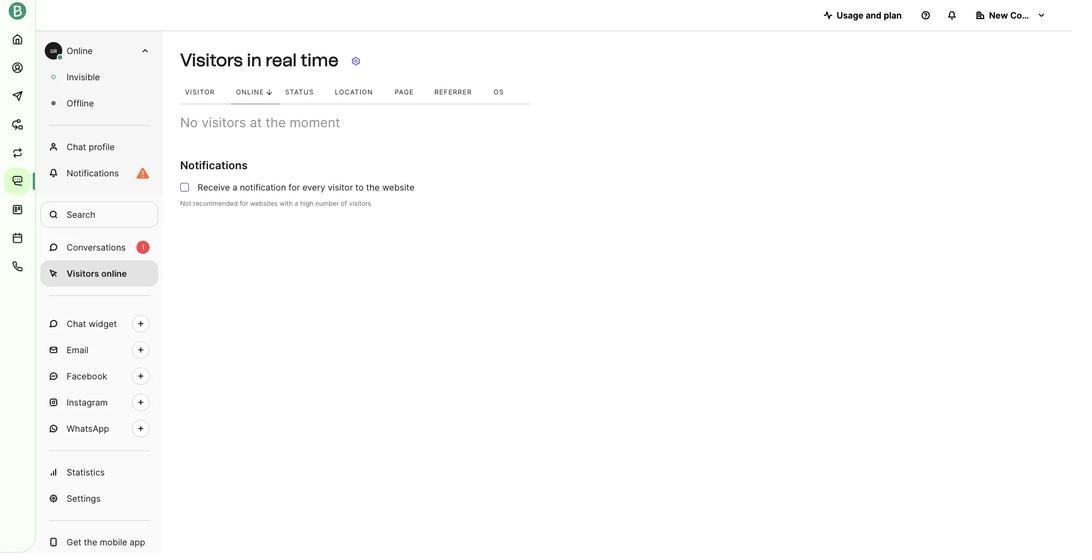 Task type: locate. For each thing, give the bounding box(es) containing it.
visitors up "visitor" 'button'
[[180, 50, 243, 71]]

1 vertical spatial online
[[236, 88, 264, 96]]

for left websites
[[240, 199, 248, 208]]

1 horizontal spatial online
[[236, 88, 264, 96]]

facebook
[[67, 371, 107, 382]]

0 horizontal spatial online
[[67, 45, 93, 56]]

the right to
[[366, 182, 380, 193]]

1 horizontal spatial a
[[295, 199, 299, 208]]

2 chat from the top
[[67, 318, 86, 329]]

chat profile
[[67, 141, 115, 152]]

location
[[335, 88, 373, 96]]

referrer
[[435, 88, 472, 96]]

new company
[[990, 10, 1051, 21]]

online
[[67, 45, 93, 56], [236, 88, 264, 96]]

chat
[[67, 141, 86, 152], [67, 318, 86, 329]]

number
[[316, 199, 339, 208]]

0 vertical spatial for
[[289, 182, 300, 193]]

search
[[67, 209, 95, 220]]

widget
[[89, 318, 117, 329]]

visitors left 'at'
[[202, 115, 246, 131]]

page button
[[390, 81, 430, 104]]

instagram
[[67, 397, 108, 408]]

receive a notification for every visitor to the website
[[198, 182, 415, 193]]

online inside online button
[[236, 88, 264, 96]]

whatsapp link
[[40, 416, 158, 442]]

a right receive
[[233, 182, 238, 193]]

referrer button
[[430, 81, 489, 104]]

1 vertical spatial a
[[295, 199, 299, 208]]

chat widget
[[67, 318, 117, 329]]

new company button
[[968, 4, 1055, 26]]

0 horizontal spatial for
[[240, 199, 248, 208]]

1 vertical spatial for
[[240, 199, 248, 208]]

offline
[[67, 98, 94, 109]]

location button
[[330, 81, 390, 104]]

0 vertical spatial a
[[233, 182, 238, 193]]

statistics link
[[40, 459, 158, 486]]

company
[[1011, 10, 1051, 21]]

notifications
[[180, 159, 248, 172], [67, 168, 119, 179]]

0 vertical spatial the
[[266, 115, 286, 131]]

the right get
[[84, 537, 97, 548]]

chat inside "link"
[[67, 141, 86, 152]]

chat left profile
[[67, 141, 86, 152]]

1 horizontal spatial visitors
[[180, 50, 243, 71]]

usage and plan button
[[815, 4, 911, 26]]

not recommended for websites with a high number of visitors
[[180, 199, 372, 208]]

1 horizontal spatial the
[[266, 115, 286, 131]]

1 vertical spatial chat
[[67, 318, 86, 329]]

1 horizontal spatial notifications
[[180, 159, 248, 172]]

visitors down to
[[349, 199, 372, 208]]

time
[[301, 50, 339, 71]]

email link
[[40, 337, 158, 363]]

chat profile link
[[40, 134, 158, 160]]

the
[[266, 115, 286, 131], [366, 182, 380, 193], [84, 537, 97, 548]]

chat up email
[[67, 318, 86, 329]]

whatsapp
[[67, 423, 109, 434]]

visitors for visitors online
[[67, 268, 99, 279]]

plan
[[884, 10, 902, 21]]

recommended
[[193, 199, 238, 208]]

1 vertical spatial visitors
[[67, 268, 99, 279]]

usage and plan
[[837, 10, 902, 21]]

0 horizontal spatial visitors
[[67, 268, 99, 279]]

0 vertical spatial visitors
[[180, 50, 243, 71]]

visitors
[[180, 50, 243, 71], [67, 268, 99, 279]]

1 horizontal spatial for
[[289, 182, 300, 193]]

1 chat from the top
[[67, 141, 86, 152]]

settings link
[[40, 486, 158, 512]]

visitors
[[202, 115, 246, 131], [349, 199, 372, 208]]

online up 'at'
[[236, 88, 264, 96]]

invisible
[[67, 72, 100, 82]]

a
[[233, 182, 238, 193], [295, 199, 299, 208]]

websites
[[250, 199, 278, 208]]

the right 'at'
[[266, 115, 286, 131]]

for
[[289, 182, 300, 193], [240, 199, 248, 208]]

visitor button
[[180, 81, 231, 104]]

mobile
[[100, 537, 127, 548]]

settings
[[67, 493, 101, 504]]

visitors online link
[[40, 261, 158, 287]]

os button
[[489, 81, 519, 104]]

0 horizontal spatial visitors
[[202, 115, 246, 131]]

2 horizontal spatial the
[[366, 182, 380, 193]]

invisible button
[[40, 64, 158, 90]]

visitors down conversations
[[67, 268, 99, 279]]

visitors in real time
[[180, 50, 339, 71]]

visitors inside visitors online link
[[67, 268, 99, 279]]

status
[[285, 88, 314, 96]]

to
[[356, 182, 364, 193]]

conversations
[[67, 242, 126, 253]]

for up with
[[289, 182, 300, 193]]

online right gr
[[67, 45, 93, 56]]

1 horizontal spatial visitors
[[349, 199, 372, 208]]

a right with
[[295, 199, 299, 208]]

2 vertical spatial the
[[84, 537, 97, 548]]

notifications up receive
[[180, 159, 248, 172]]

visitor
[[185, 88, 215, 96]]

0 horizontal spatial a
[[233, 182, 238, 193]]

notifications down chat profile
[[67, 168, 119, 179]]

0 vertical spatial chat
[[67, 141, 86, 152]]



Task type: describe. For each thing, give the bounding box(es) containing it.
in
[[247, 50, 262, 71]]

receive
[[198, 182, 230, 193]]

not
[[180, 199, 192, 208]]

get the mobile app
[[67, 537, 145, 548]]

new
[[990, 10, 1009, 21]]

0 horizontal spatial notifications
[[67, 168, 119, 179]]

of
[[341, 199, 347, 208]]

chat for chat profile
[[67, 141, 86, 152]]

page
[[395, 88, 414, 96]]

gr
[[50, 48, 57, 54]]

every
[[303, 182, 326, 193]]

get
[[67, 537, 81, 548]]

moment
[[290, 115, 341, 131]]

1
[[142, 243, 145, 251]]

usage
[[837, 10, 864, 21]]

app
[[130, 537, 145, 548]]

visitor
[[328, 182, 353, 193]]

offline button
[[40, 90, 158, 116]]

visitors for visitors in real time
[[180, 50, 243, 71]]

notifications link
[[40, 160, 158, 186]]

chat widget link
[[40, 311, 158, 337]]

facebook link
[[40, 363, 158, 390]]

real
[[266, 50, 297, 71]]

high
[[300, 199, 314, 208]]

notification
[[240, 182, 286, 193]]

profile
[[89, 141, 115, 152]]

1 vertical spatial visitors
[[349, 199, 372, 208]]

statistics
[[67, 467, 105, 478]]

0 vertical spatial visitors
[[202, 115, 246, 131]]

get the mobile app link
[[40, 529, 158, 553]]

website
[[382, 182, 415, 193]]

visitors online
[[67, 268, 127, 279]]

os
[[494, 88, 504, 96]]

at
[[250, 115, 262, 131]]

no
[[180, 115, 198, 131]]

0 horizontal spatial the
[[84, 537, 97, 548]]

1 vertical spatial the
[[366, 182, 380, 193]]

instagram link
[[40, 390, 158, 416]]

online
[[101, 268, 127, 279]]

search link
[[40, 202, 158, 228]]

online button
[[231, 81, 280, 104]]

with
[[280, 199, 293, 208]]

email
[[67, 345, 89, 356]]

status button
[[280, 81, 330, 104]]

no visitors at the moment
[[180, 115, 341, 131]]

and
[[866, 10, 882, 21]]

chat for chat widget
[[67, 318, 86, 329]]

0 vertical spatial online
[[67, 45, 93, 56]]



Task type: vqa. For each thing, say whether or not it's contained in the screenshot.
'satisfied visitors'
no



